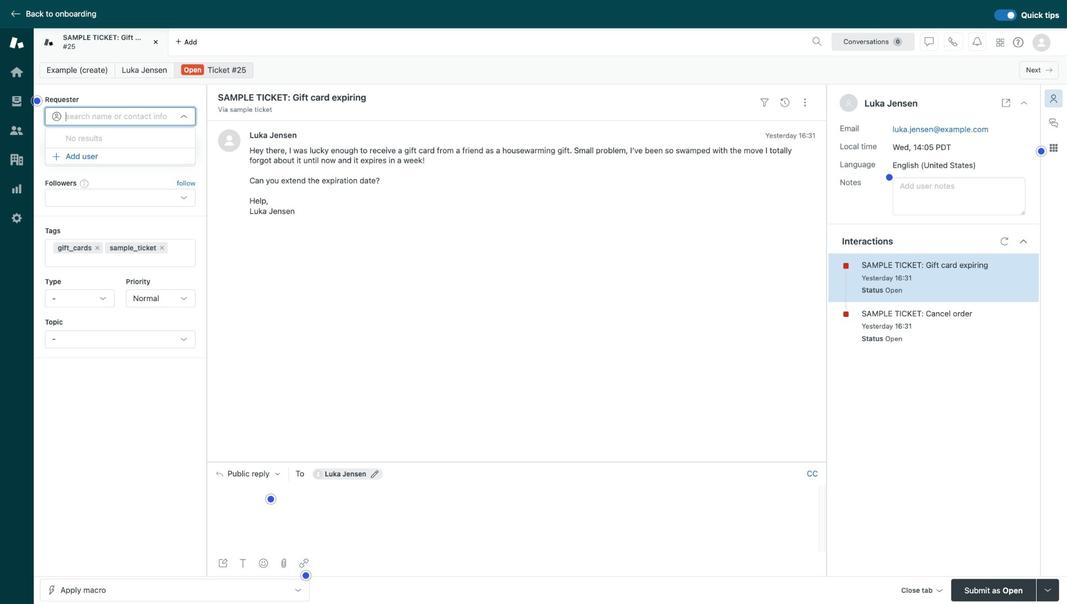 Task type: vqa. For each thing, say whether or not it's contained in the screenshot.
Hide composer icon
yes



Task type: describe. For each thing, give the bounding box(es) containing it.
Add user notes text field
[[893, 178, 1026, 216]]

events image
[[781, 98, 790, 107]]

Public reply composer text field
[[212, 486, 816, 510]]

ticket actions image
[[801, 98, 810, 107]]

add attachment image
[[279, 559, 288, 568]]

draft mode image
[[218, 559, 227, 568]]

views image
[[10, 94, 24, 109]]

apps image
[[1050, 143, 1059, 152]]

luka.jensen@example.com image
[[314, 470, 323, 479]]

insert emojis image
[[259, 559, 268, 568]]

notifications image
[[974, 37, 983, 46]]

close image inside tabs tab list
[[150, 37, 162, 48]]

format text image
[[239, 559, 248, 568]]

tabs tab list
[[34, 28, 808, 56]]

2 remove image from the left
[[159, 245, 165, 251]]

user image
[[846, 100, 853, 107]]

1 remove image from the left
[[94, 245, 101, 251]]

customers image
[[10, 123, 24, 138]]

view more details image
[[1003, 99, 1012, 108]]

get help image
[[1014, 37, 1024, 47]]

1 vertical spatial close image
[[1021, 99, 1030, 108]]

get started image
[[10, 65, 24, 79]]



Task type: locate. For each thing, give the bounding box(es) containing it.
Yesterday 16:31 text field
[[862, 274, 912, 282]]

yesterday 16:31 text field down events image
[[766, 131, 816, 139]]

1 horizontal spatial yesterday 16:31 text field
[[862, 322, 912, 330]]

main element
[[0, 28, 34, 605]]

0 vertical spatial close image
[[150, 37, 162, 48]]

1 vertical spatial yesterday 16:31 text field
[[862, 322, 912, 330]]

button displays agent's chat status as invisible. image
[[925, 37, 934, 46]]

zendesk products image
[[997, 39, 1005, 47]]

hide composer image
[[513, 458, 522, 467]]

edit user image
[[371, 471, 379, 478]]

add link (cmd k) image
[[299, 559, 308, 568]]

organizations image
[[10, 152, 24, 167]]

yesterday 16:31 text field down yesterday 16:31 text field
[[862, 322, 912, 330]]

secondary element
[[34, 59, 1068, 81]]

Subject field
[[216, 91, 753, 104]]

admin image
[[10, 211, 24, 226]]

Yesterday 16:31 text field
[[766, 131, 816, 139], [862, 322, 912, 330]]

1 horizontal spatial close image
[[1021, 99, 1030, 108]]

tab
[[34, 28, 169, 56]]

customer context image
[[1050, 94, 1059, 103]]

0 horizontal spatial close image
[[150, 37, 162, 48]]

1 horizontal spatial remove image
[[159, 245, 165, 251]]

0 horizontal spatial yesterday 16:31 text field
[[766, 131, 816, 139]]

remove image
[[94, 245, 101, 251], [159, 245, 165, 251]]

0 vertical spatial yesterday 16:31 text field
[[766, 131, 816, 139]]

reporting image
[[10, 182, 24, 196]]

info on adding followers image
[[80, 179, 89, 188]]

0 horizontal spatial remove image
[[94, 245, 101, 251]]

zendesk support image
[[10, 35, 24, 50]]

search name or contact info field
[[66, 111, 175, 122]]

avatar image
[[218, 129, 241, 152]]

filter image
[[761, 98, 770, 107]]

user image
[[847, 100, 852, 106]]

close image
[[150, 37, 162, 48], [1021, 99, 1030, 108]]



